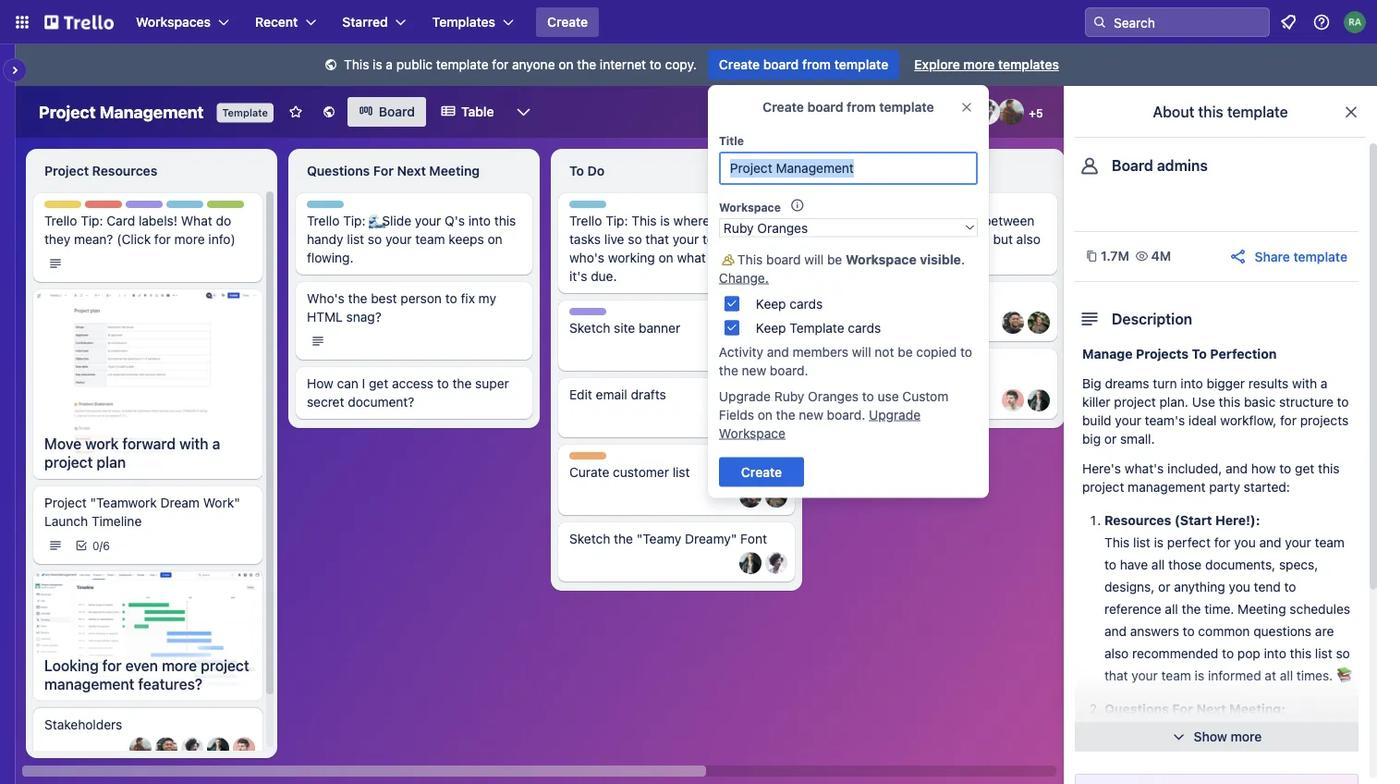 Task type: vqa. For each thing, say whether or not it's contained in the screenshot.
Upgrade to the left
yes



Task type: locate. For each thing, give the bounding box(es) containing it.
0 horizontal spatial for
[[373, 163, 394, 178]]

project inside 'looking for even more project management features?'
[[201, 657, 249, 674]]

0 vertical spatial for
[[373, 163, 394, 178]]

1 tasks from the left
[[570, 232, 601, 247]]

upgrade inside the upgrade ruby oranges to use custom fields on the new board.
[[719, 388, 771, 404]]

you
[[1235, 535, 1256, 550], [1229, 579, 1251, 595], [1160, 746, 1181, 761]]

looking
[[44, 657, 99, 674]]

q's up keeps
[[445, 213, 465, 228]]

social media assets link
[[832, 367, 1047, 386]]

1 vertical spatial for
[[1173, 701, 1194, 717]]

javier (javier85303346) image for stakeholders
[[129, 737, 152, 760]]

mean?
[[74, 232, 113, 247]]

1 vertical spatial to
[[1192, 346, 1207, 362]]

stephen (stephen11674280) image
[[740, 552, 762, 574], [207, 737, 229, 760]]

0 vertical spatial stephen (stephen11674280) image
[[740, 552, 762, 574]]

into inside big dreams turn into bigger results with a killer project plan. use this basic structure to build your team's ideal workflow, for projects big or small.
[[1181, 376, 1204, 391]]

this inside resources (start here!): this list is perfect for you and your team to have all those documents, specs, designs, or anything you tend to reference all the time. meeting schedules and answers to common questions are also recommended to pop into this list so that your team is informed at all times. 📚
[[1105, 535, 1130, 550]]

management down what's
[[1128, 479, 1206, 495]]

team
[[415, 232, 445, 247], [703, 232, 733, 247], [1315, 535, 1345, 550], [1162, 668, 1192, 683]]

trello inside trello tip: 💬for those in-between tasks that are almost done but also awaiting one last step.
[[832, 213, 865, 228]]

0 horizontal spatial sm image
[[322, 56, 340, 75]]

meeting inside resources (start here!): this list is perfect for you and your team to have all those documents, specs, designs, or anything you tend to reference all the time. meeting schedules and answers to common questions are also recommended to pop into this list so that your team is informed at all times. 📚
[[1238, 601, 1287, 617]]

dream
[[160, 495, 200, 510]]

questions
[[1254, 624, 1312, 639]]

resources up have
[[1105, 513, 1172, 528]]

legal
[[832, 291, 864, 306]]

will
[[805, 251, 824, 267], [852, 344, 872, 359]]

best
[[371, 291, 397, 306]]

meeting
[[429, 163, 480, 178], [1238, 601, 1287, 617]]

trello for trello tip: 💬for those in-between tasks that are almost done but also awaiting one last step.
[[832, 213, 865, 228]]

tip: inside "trello tip trello tip: 🌊slide your q's into this handy list so your team keeps on flowing."
[[343, 213, 366, 228]]

project
[[39, 102, 96, 122], [44, 163, 89, 178], [44, 495, 87, 510]]

and right activity at the right top of page
[[767, 344, 789, 359]]

templates
[[999, 57, 1059, 72]]

so up working
[[628, 232, 642, 247]]

project for project management
[[39, 102, 96, 122]]

javier (javier85303346) image down activity at the right top of page
[[740, 408, 762, 430]]

2 horizontal spatial team
[[872, 357, 901, 370]]

2 vertical spatial workspace
[[719, 425, 786, 441]]

0 vertical spatial resources
[[92, 163, 157, 178]]

0 vertical spatial cards
[[790, 296, 823, 311]]

tip inside "trello tip trello tip: 🌊slide your q's into this handy list so your team keeps on flowing."
[[340, 202, 357, 215]]

all up answers
[[1165, 601, 1179, 617]]

1 vertical spatial those
[[1169, 557, 1202, 572]]

and up party
[[1226, 461, 1248, 476]]

tip inside trello tip trello tip: this is where assigned tasks live so that your team can see who's working on what and when it's due.
[[602, 202, 619, 215]]

0 horizontal spatial tip
[[199, 202, 216, 215]]

1 sketch from the top
[[570, 320, 611, 336]]

1 horizontal spatial questions
[[1105, 701, 1170, 717]]

keep up activity at the right top of page
[[756, 320, 786, 335]]

2 tip: from the left
[[343, 213, 366, 228]]

template right about
[[1228, 103, 1288, 121]]

trello tip: 🌊slide your q's into this handy list so your team keeps on flowing. link
[[307, 212, 521, 267]]

management inside 'looking for even more project management features?'
[[44, 675, 134, 693]]

1 horizontal spatial upgrade
[[869, 407, 921, 422]]

Board name text field
[[30, 97, 213, 127]]

1 vertical spatial meeting
[[1238, 601, 1287, 617]]

board. inside the upgrade ruby oranges to use custom fields on the new board.
[[827, 407, 866, 422]]

who's
[[570, 250, 605, 265]]

sketch down curate
[[570, 531, 611, 546]]

1 vertical spatial board.
[[827, 407, 866, 422]]

your up what on the top
[[673, 232, 699, 247]]

0 horizontal spatial will
[[805, 251, 824, 267]]

see
[[761, 232, 782, 247]]

design inside design team social media assets
[[832, 357, 869, 370]]

questions inside questions for next meeting: never again forget that important question you thought of in the shower this morning! slide your q's into th
[[1105, 701, 1170, 717]]

1 tip: from the left
[[81, 213, 103, 228]]

workspace inside this board will be workspace visible . change.
[[846, 251, 917, 267]]

time.
[[1205, 601, 1235, 617]]

and up specs, on the right of page
[[1260, 535, 1282, 550]]

trello tip halp
[[166, 202, 232, 215]]

todd (todd05497623) image
[[766, 341, 788, 363], [233, 737, 255, 760]]

project up project resources
[[39, 102, 96, 122]]

all right at
[[1280, 668, 1294, 683]]

0 vertical spatial brooke (brooke94205718) image
[[902, 99, 928, 125]]

customize views image
[[515, 103, 533, 121]]

1 horizontal spatial meeting
[[1238, 601, 1287, 617]]

board
[[379, 104, 415, 119], [1112, 157, 1154, 174]]

questions up never
[[1105, 701, 1170, 717]]

team up specs, on the right of page
[[1315, 535, 1345, 550]]

legal review link
[[832, 289, 1047, 308]]

color: purple, title: "design team" element
[[126, 201, 195, 215], [570, 308, 638, 322], [832, 356, 901, 370]]

1 vertical spatial next
[[1197, 701, 1227, 717]]

the right in
[[1265, 746, 1284, 761]]

review
[[868, 291, 906, 306]]

2 vertical spatial board
[[766, 251, 801, 267]]

project for project "teamwork dream work" launch timeline
[[44, 495, 87, 510]]

to up projects
[[1337, 394, 1349, 410]]

curate customer list
[[570, 465, 690, 480]]

sketch site banner link
[[570, 319, 784, 337]]

0 vertical spatial q's
[[445, 213, 465, 228]]

public image
[[322, 104, 336, 119]]

upgrade ruby oranges to use custom fields on the new board.
[[719, 388, 949, 422]]

more up of at the bottom right of page
[[1231, 729, 1262, 744]]

ruby
[[775, 388, 805, 404]]

sm image
[[322, 56, 340, 75], [719, 250, 738, 269]]

primary element
[[0, 0, 1378, 44]]

0 vertical spatial project
[[39, 102, 96, 122]]

are
[[894, 232, 913, 247], [1316, 624, 1334, 639]]

and inside trello tip trello tip: this is where assigned tasks live so that your team can see who's working on what and when it's due.
[[710, 250, 732, 265]]

halp
[[207, 202, 232, 215]]

brooke (brooke94205718) image
[[902, 99, 928, 125], [1028, 312, 1050, 334]]

your inside big dreams turn into bigger results with a killer project plan. use this basic structure to build your team's ideal workflow, for projects big or small.
[[1115, 413, 1142, 428]]

3 tip from the left
[[602, 202, 619, 215]]

to right tend
[[1285, 579, 1297, 595]]

1 horizontal spatial team
[[610, 309, 638, 322]]

1 vertical spatial can
[[337, 376, 359, 391]]

done
[[960, 232, 990, 247]]

that up working
[[646, 232, 669, 247]]

list right customer
[[673, 465, 690, 480]]

results
[[1249, 376, 1289, 391]]

0 vertical spatial questions
[[307, 163, 370, 178]]

can up when
[[736, 232, 758, 247]]

1 horizontal spatial q's
[[1249, 768, 1270, 783]]

for inside big dreams turn into bigger results with a killer project plan. use this basic structure to build your team's ideal workflow, for projects big or small.
[[1281, 413, 1297, 428]]

new down activity at the right top of page
[[742, 362, 767, 378]]

can left i
[[337, 376, 359, 391]]

for down labels!
[[154, 232, 171, 247]]

1 vertical spatial template
[[790, 320, 845, 335]]

team down 'assigned'
[[703, 232, 733, 247]]

💬for
[[894, 213, 927, 228]]

to
[[570, 163, 584, 178], [1192, 346, 1207, 362]]

will left awaiting
[[805, 251, 824, 267]]

2 vertical spatial you
[[1160, 746, 1181, 761]]

project "teamwork dream work" launch timeline
[[44, 495, 240, 529]]

1 vertical spatial get
[[1295, 461, 1315, 476]]

0 horizontal spatial a
[[212, 435, 220, 453]]

color: sky, title: "trello tip" element
[[166, 201, 216, 215], [307, 201, 357, 215], [570, 201, 619, 215]]

2 sketch from the top
[[570, 531, 611, 546]]

3 color: sky, title: "trello tip" element from the left
[[570, 201, 619, 215]]

1 horizontal spatial from
[[847, 99, 876, 115]]

into inside questions for next meeting: never again forget that important question you thought of in the shower this morning! slide your q's into th
[[1273, 768, 1296, 783]]

stephen (stephen11674280) image down font
[[740, 552, 762, 574]]

also inside trello tip: 💬for those in-between tasks that are almost done but also awaiting one last step.
[[1017, 232, 1041, 247]]

template left "star or unstar board" icon at left top
[[222, 107, 268, 119]]

1 horizontal spatial with
[[1293, 376, 1318, 391]]

1 horizontal spatial management
[[1128, 479, 1206, 495]]

will inside this board will be workspace visible . change.
[[805, 251, 824, 267]]

table link
[[430, 97, 505, 127]]

1 vertical spatial javier (javier85303346) image
[[740, 408, 762, 430]]

bigger
[[1207, 376, 1245, 391]]

more up features?
[[162, 657, 197, 674]]

are inside resources (start here!): this list is perfect for you and your team to have all those documents, specs, designs, or anything you tend to reference all the time. meeting schedules and answers to common questions are also recommended to pop into this list so that your team is informed at all times. 📚
[[1316, 624, 1334, 639]]

for inside questions for next meeting: never again forget that important question you thought of in the shower this morning! slide your q's into th
[[1173, 701, 1194, 717]]

for down here!):
[[1215, 535, 1231, 550]]

so inside "trello tip trello tip: 🌊slide your q's into this handy list so your team keeps on flowing."
[[368, 232, 382, 247]]

1 vertical spatial cards
[[848, 320, 881, 335]]

media
[[872, 368, 908, 384]]

answers
[[1131, 624, 1180, 639]]

javier (javier85303346) image down the 'stakeholders' link
[[129, 737, 152, 760]]

(start
[[1175, 513, 1213, 528]]

those up almost
[[930, 213, 964, 228]]

trello tip: card labels! what do they mean? (click for more info) link
[[44, 212, 251, 249]]

this inside this board will be workspace visible . change.
[[738, 251, 763, 267]]

2 tip from the left
[[340, 202, 357, 215]]

list up have
[[1134, 535, 1151, 550]]

0 horizontal spatial questions
[[307, 163, 370, 178]]

1 horizontal spatial a
[[386, 57, 393, 72]]

todd (todd05497623) image
[[1002, 389, 1024, 411]]

those inside resources (start here!): this list is perfect for you and your team to have all those documents, specs, designs, or anything you tend to reference all the time. meeting schedules and answers to common questions are also recommended to pop into this list so that your team is informed at all times. 📚
[[1169, 557, 1202, 572]]

design team social media assets
[[832, 357, 950, 384]]

design
[[126, 202, 163, 215], [570, 309, 607, 322], [832, 357, 869, 370]]

1 horizontal spatial next
[[1197, 701, 1227, 717]]

javier (javier85303346) image left +
[[999, 99, 1024, 125]]

to left pop
[[1222, 646, 1234, 661]]

1 vertical spatial q's
[[1249, 768, 1270, 783]]

turn
[[1153, 376, 1178, 391]]

2 horizontal spatial javier (javier85303346) image
[[999, 99, 1024, 125]]

1 vertical spatial keep
[[756, 320, 786, 335]]

they
[[44, 232, 70, 247]]

2 color: sky, title: "trello tip" element from the left
[[307, 201, 357, 215]]

color: red, title: "priority" element
[[85, 201, 124, 215]]

board inside this board will be workspace visible . change.
[[766, 251, 801, 267]]

this inside "trello tip trello tip: 🌊slide your q's into this handy list so your team keeps on flowing."
[[494, 213, 516, 228]]

design for social
[[832, 357, 869, 370]]

questions for questions for next meeting
[[307, 163, 370, 178]]

font
[[741, 531, 767, 546]]

tasks up awaiting
[[832, 232, 864, 247]]

2 horizontal spatial tip
[[602, 202, 619, 215]]

dreams
[[1105, 376, 1150, 391]]

template down explore
[[879, 99, 934, 115]]

for inside resources (start here!): this list is perfect for you and your team to have all those documents, specs, designs, or anything you tend to reference all the time. meeting schedules and answers to common questions are also recommended to pop into this list so that your team is informed at all times. 📚
[[1215, 535, 1231, 550]]

0 horizontal spatial those
[[930, 213, 964, 228]]

more inside button
[[1231, 729, 1262, 744]]

0 horizontal spatial board.
[[770, 362, 809, 378]]

resources up priority design team
[[92, 163, 157, 178]]

2 vertical spatial team
[[872, 357, 901, 370]]

on right fields
[[758, 407, 773, 422]]

Search field
[[1108, 8, 1269, 36]]

1 horizontal spatial board
[[1112, 157, 1154, 174]]

you down again
[[1160, 746, 1181, 761]]

next inside text box
[[397, 163, 426, 178]]

your down of at the bottom right of page
[[1220, 768, 1246, 783]]

0 vertical spatial from
[[803, 57, 831, 72]]

trello tip: 💬for those in-between tasks that are almost done but also awaiting one last step.
[[832, 213, 1041, 265]]

be right not
[[898, 344, 913, 359]]

2 vertical spatial project
[[44, 495, 87, 510]]

1 vertical spatial or
[[1159, 579, 1171, 595]]

this inside questions for next meeting: never again forget that important question you thought of in the shower this morning! slide your q's into th
[[1105, 768, 1127, 783]]

0 horizontal spatial q's
[[445, 213, 465, 228]]

that inside trello tip trello tip: this is where assigned tasks live so that your team can see who's working on what and when it's due.
[[646, 232, 669, 247]]

1 vertical spatial from
[[847, 99, 876, 115]]

project for project resources
[[44, 163, 89, 178]]

stakeholders
[[44, 717, 122, 732]]

0 vertical spatial be
[[827, 251, 843, 267]]

sketch the "teamy dreamy" font
[[570, 531, 767, 546]]

1 vertical spatial upgrade
[[869, 407, 921, 422]]

will left not
[[852, 344, 872, 359]]

thought
[[1185, 746, 1232, 761]]

1 vertical spatial board
[[808, 99, 844, 115]]

to left 'fix'
[[445, 291, 457, 306]]

cards
[[790, 296, 823, 311], [848, 320, 881, 335]]

1 vertical spatial resources
[[1105, 513, 1172, 528]]

0 vertical spatial get
[[369, 376, 388, 391]]

caity (caity) image
[[926, 99, 952, 125]]

0 horizontal spatial management
[[44, 675, 134, 693]]

1 horizontal spatial brooke (brooke94205718) image
[[1028, 312, 1050, 334]]

keep
[[756, 296, 786, 311], [756, 320, 786, 335]]

this inside big dreams turn into bigger results with a killer project plan. use this basic structure to build your team's ideal workflow, for projects big or small.
[[1219, 394, 1241, 410]]

to inside who's the best person to fix my html snag?
[[445, 291, 457, 306]]

next for meeting
[[397, 163, 426, 178]]

can
[[736, 232, 758, 247], [337, 376, 359, 391]]

almost
[[917, 232, 956, 247]]

trello tip trello tip: 🌊slide your q's into this handy list so your team keeps on flowing.
[[307, 202, 516, 265]]

times.
[[1297, 668, 1333, 683]]

workspace inside upgrade workspace
[[719, 425, 786, 441]]

tasks up who's
[[570, 232, 601, 247]]

0 vertical spatial next
[[397, 163, 426, 178]]

create board from template up the title text field
[[763, 99, 934, 115]]

chris (chris42642663) image down ruby
[[766, 408, 788, 430]]

0 horizontal spatial can
[[337, 376, 359, 391]]

workspace down fields
[[719, 425, 786, 441]]

from
[[803, 57, 831, 72], [847, 99, 876, 115]]

get inside here's what's included, and how to get this project management party started:
[[1295, 461, 1315, 476]]

and
[[710, 250, 732, 265], [767, 344, 789, 359], [1226, 461, 1248, 476], [1260, 535, 1282, 550], [1105, 624, 1127, 639]]

tip: inside trello tip: card labels! what do they mean? (click for more info)
[[81, 213, 103, 228]]

0 horizontal spatial create
[[547, 14, 588, 30]]

template right "share"
[[1294, 249, 1348, 264]]

this inside resources (start here!): this list is perfect for you and your team to have all those documents, specs, designs, or anything you tend to reference all the time. meeting schedules and answers to common questions are also recommended to pop into this list so that your team is informed at all times. 📚
[[1290, 646, 1312, 661]]

1 vertical spatial workspace
[[846, 251, 917, 267]]

also down reference
[[1105, 646, 1129, 661]]

tip for trello tip: 🌊slide your q's into this handy list so your team keeps on flowing.
[[340, 202, 357, 215]]

into up at
[[1264, 646, 1287, 661]]

tip: up the live
[[606, 213, 628, 228]]

or
[[1105, 431, 1117, 447], [1159, 579, 1171, 595]]

5
[[1037, 106, 1044, 119]]

questions for questions for next meeting: never again forget that important question you thought of in the shower this morning! slide your q's into th
[[1105, 701, 1170, 717]]

awaiting
[[832, 250, 881, 265]]

are down 💬for
[[894, 232, 913, 247]]

for for meeting:
[[1173, 701, 1194, 717]]

you up documents,
[[1235, 535, 1256, 550]]

javier (javier85303346) image
[[999, 99, 1024, 125], [740, 408, 762, 430], [129, 737, 152, 760]]

team inside design team social media assets
[[872, 357, 901, 370]]

social
[[832, 368, 868, 384]]

ruby anderson (rubyanderson7) image
[[1344, 11, 1367, 33]]

board. down oranges
[[827, 407, 866, 422]]

next inside questions for next meeting: never again forget that important question you thought of in the shower this morning! slide your q's into th
[[1197, 701, 1227, 717]]

questions inside text box
[[307, 163, 370, 178]]

0 horizontal spatial javier (javier85303346) image
[[129, 737, 152, 760]]

that up of at the bottom right of page
[[1219, 723, 1242, 739]]

your inside trello tip trello tip: this is where assigned tasks live so that your team can see who's working on what and when it's due.
[[673, 232, 699, 247]]

on
[[559, 57, 574, 72], [488, 232, 503, 247], [659, 250, 674, 265], [758, 407, 773, 422]]

template
[[222, 107, 268, 119], [790, 320, 845, 335]]

so down the 🌊slide
[[368, 232, 382, 247]]

brooke (brooke94205718) image right filters
[[902, 99, 928, 125]]

your inside questions for next meeting: never again forget that important question you thought of in the shower this morning! slide your q's into th
[[1220, 768, 1246, 783]]

janelle (janelle549) image
[[975, 99, 1000, 125], [181, 737, 203, 760]]

2 horizontal spatial so
[[1336, 646, 1351, 661]]

from up filters button
[[803, 57, 831, 72]]

work
[[85, 435, 119, 453]]

get
[[369, 376, 388, 391], [1295, 461, 1315, 476]]

to right access
[[437, 376, 449, 391]]

0 horizontal spatial board
[[379, 104, 415, 119]]

0 horizontal spatial get
[[369, 376, 388, 391]]

1 horizontal spatial get
[[1295, 461, 1315, 476]]

management inside here's what's included, and how to get this project management party started:
[[1128, 479, 1206, 495]]

project up features?
[[201, 657, 249, 674]]

2 horizontal spatial color: purple, title: "design team" element
[[832, 356, 901, 370]]

or right designs,
[[1159, 579, 1171, 595]]

to left do on the top of the page
[[570, 163, 584, 178]]

specs,
[[1280, 557, 1319, 572]]

to right how
[[1280, 461, 1292, 476]]

templates button
[[421, 7, 525, 37]]

are down schedules
[[1316, 624, 1334, 639]]

project up color: yellow, title: "copy request" element
[[44, 163, 89, 178]]

color: purple, title: "design team" element for sketch site banner
[[570, 308, 638, 322]]

team for social
[[872, 357, 901, 370]]

0 horizontal spatial also
[[1017, 232, 1041, 247]]

back to home image
[[44, 7, 114, 37]]

🌊slide
[[369, 213, 411, 228]]

big
[[1083, 431, 1101, 447]]

1 vertical spatial you
[[1229, 579, 1251, 595]]

for up forget
[[1173, 701, 1194, 717]]

sketch inside sketch the "teamy dreamy" font link
[[570, 531, 611, 546]]

this down question
[[1105, 768, 1127, 783]]

4 tip: from the left
[[868, 213, 891, 228]]

team inside "trello tip trello tip: 🌊slide your q's into this handy list so your team keeps on flowing."
[[415, 232, 445, 247]]

the
[[577, 57, 596, 72], [348, 291, 367, 306], [719, 362, 739, 378], [453, 376, 472, 391], [776, 407, 796, 422], [614, 531, 633, 546], [1182, 601, 1201, 617], [1265, 746, 1284, 761]]

on inside "trello tip trello tip: 🌊slide your q's into this handy list so your team keeps on flowing."
[[488, 232, 503, 247]]

with
[[1293, 376, 1318, 391], [179, 435, 209, 453]]

search image
[[1093, 15, 1108, 30]]

on left what on the top
[[659, 250, 674, 265]]

is
[[373, 57, 382, 72], [660, 213, 670, 228], [1154, 535, 1164, 550], [1195, 668, 1205, 683]]

design for sketch
[[570, 309, 607, 322]]

1 vertical spatial brooke (brooke94205718) image
[[1028, 312, 1050, 334]]

here's
[[1083, 461, 1122, 476]]

None submit
[[719, 457, 804, 487]]

to do
[[570, 163, 605, 178]]

2 vertical spatial color: purple, title: "design team" element
[[832, 356, 901, 370]]

for inside questions for next meeting text box
[[373, 163, 394, 178]]

resources (start here!): this list is perfect for you and your team to have all those documents, specs, designs, or anything you tend to reference all the time. meeting schedules and answers to common questions are also recommended to pop into this list so that your team is informed at all times. 📚
[[1105, 513, 1351, 683]]

1 horizontal spatial color: purple, title: "design team" element
[[570, 308, 638, 322]]

Title text field
[[719, 152, 978, 185]]

2 tasks from the left
[[832, 232, 864, 247]]

template inside "button"
[[1294, 249, 1348, 264]]

0 horizontal spatial team
[[166, 202, 195, 215]]

more inside trello tip: card labels! what do they mean? (click for more info)
[[174, 232, 205, 247]]

0 vertical spatial board
[[763, 57, 799, 72]]

the up snag?
[[348, 291, 367, 306]]

explore more templates link
[[904, 50, 1071, 80]]

sketch left site
[[570, 320, 611, 336]]

management
[[100, 102, 204, 122]]

and right what on the top
[[710, 250, 732, 265]]

your up specs, on the right of page
[[1285, 535, 1312, 550]]

trello
[[166, 202, 196, 215], [307, 202, 337, 215], [570, 202, 599, 215], [44, 213, 77, 228], [307, 213, 340, 228], [570, 213, 602, 228], [832, 213, 865, 228]]

0 vertical spatial will
[[805, 251, 824, 267]]

meeting down table link
[[429, 163, 480, 178]]

project inside move work forward with a project plan
[[44, 453, 93, 471]]

template up members
[[790, 320, 845, 335]]

0 horizontal spatial next
[[397, 163, 426, 178]]

0 vertical spatial color: purple, title: "design team" element
[[126, 201, 195, 215]]

1 horizontal spatial resources
[[1105, 513, 1172, 528]]

q's inside "trello tip trello tip: 🌊slide your q's into this handy list so your team keeps on flowing."
[[445, 213, 465, 228]]

project down here's
[[1083, 479, 1125, 495]]

public
[[396, 57, 433, 72]]

1 horizontal spatial will
[[852, 344, 872, 359]]

0 horizontal spatial tasks
[[570, 232, 601, 247]]

trello for trello tip trello tip: this is where assigned tasks live so that your team can see who's working on what and when it's due.
[[570, 202, 599, 215]]

sm image up "public" icon
[[322, 56, 340, 75]]

into inside resources (start here!): this list is perfect for you and your team to have all those documents, specs, designs, or anything you tend to reference all the time. meeting schedules and answers to common questions are also recommended to pop into this list so that your team is informed at all times. 📚
[[1264, 646, 1287, 661]]

create board from template link
[[708, 50, 900, 80]]

0 vertical spatial are
[[894, 232, 913, 247]]

stephen (stephen11674280) image
[[1028, 389, 1050, 411]]

1 horizontal spatial design
[[570, 309, 607, 322]]

on inside trello tip trello tip: this is where assigned tasks live so that your team can see who's working on what and when it's due.
[[659, 250, 674, 265]]

color: yellow, title: "copy request" element
[[44, 201, 81, 208]]

.
[[962, 251, 965, 267]]

tasks inside trello tip trello tip: this is where assigned tasks live so that your team can see who's working on what and when it's due.
[[570, 232, 601, 247]]

your right the 🌊slide
[[415, 213, 441, 228]]

1 vertical spatial project
[[44, 163, 89, 178]]

1 vertical spatial sketch
[[570, 531, 611, 546]]

chris (chris42642663) image
[[950, 99, 976, 125], [1002, 312, 1024, 334], [766, 408, 788, 430], [740, 485, 762, 508], [155, 737, 178, 760]]

for inside trello tip: card labels! what do they mean? (click for more info)
[[154, 232, 171, 247]]

sketch inside the design team sketch site banner
[[570, 320, 611, 336]]

0 horizontal spatial janelle (janelle549) image
[[181, 737, 203, 760]]

to right copied
[[961, 344, 973, 359]]

0 horizontal spatial upgrade
[[719, 388, 771, 404]]

0 horizontal spatial be
[[827, 251, 843, 267]]

q's
[[445, 213, 465, 228], [1249, 768, 1270, 783]]

also inside resources (start here!): this list is perfect for you and your team to have all those documents, specs, designs, or anything you tend to reference all the time. meeting schedules and answers to common questions are also recommended to pop into this list so that your team is informed at all times. 📚
[[1105, 646, 1129, 661]]

get right how
[[1295, 461, 1315, 476]]

explore more templates
[[915, 57, 1059, 72]]

tip: left 💬for
[[868, 213, 891, 228]]

open information menu image
[[1313, 13, 1331, 31]]

project inside "project "teamwork dream work" launch timeline"
[[44, 495, 87, 510]]

Project Resources text field
[[33, 156, 270, 186]]

share template
[[1255, 249, 1348, 264]]

this up times.
[[1290, 646, 1312, 661]]

board. up ruby
[[770, 362, 809, 378]]

Pending text field
[[821, 156, 1058, 186]]

workspace up the see
[[719, 201, 781, 214]]

3 tip: from the left
[[606, 213, 628, 228]]

color: sky, title: "trello tip" element for trello tip: this is where assigned tasks live so that your team can see who's working on what and when it's due.
[[570, 201, 619, 215]]

q's inside questions for next meeting: never again forget that important question you thought of in the shower this morning! slide your q's into th
[[1249, 768, 1270, 783]]

0 horizontal spatial meeting
[[429, 163, 480, 178]]

be inside 'keep cards keep template cards activity and members will not be copied to the new board.'
[[898, 344, 913, 359]]

is inside trello tip trello tip: this is where assigned tasks live so that your team can see who's working on what and when it's due.
[[660, 213, 670, 228]]



Task type: describe. For each thing, give the bounding box(es) containing it.
0 horizontal spatial todd (todd05497623) image
[[233, 737, 255, 760]]

workspaces button
[[125, 7, 240, 37]]

0 vertical spatial design
[[126, 202, 163, 215]]

drafts
[[631, 387, 666, 402]]

keep cards keep template cards activity and members will not be copied to the new board.
[[719, 296, 973, 378]]

meeting inside text box
[[429, 163, 480, 178]]

"teamy
[[637, 531, 682, 546]]

0 vertical spatial you
[[1235, 535, 1256, 550]]

board. inside 'keep cards keep template cards activity and members will not be copied to the new board.'
[[770, 362, 809, 378]]

your down the 🌊slide
[[386, 232, 412, 247]]

move work forward with a project plan link
[[33, 427, 263, 479]]

my
[[479, 291, 496, 306]]

create inside create board from template link
[[719, 57, 760, 72]]

6
[[103, 539, 110, 552]]

trello tip: card labels! what do they mean? (click for more info)
[[44, 213, 235, 247]]

small.
[[1121, 431, 1155, 447]]

flowing.
[[307, 250, 354, 265]]

1 horizontal spatial janelle (janelle549) image
[[975, 99, 1000, 125]]

that inside trello tip: 💬for those in-between tasks that are almost done but also awaiting one last step.
[[867, 232, 891, 247]]

2 horizontal spatial create
[[763, 99, 804, 115]]

template up filters
[[835, 57, 889, 72]]

can inside trello tip trello tip: this is where assigned tasks live so that your team can see who's working on what and when it's due.
[[736, 232, 758, 247]]

a inside big dreams turn into bigger results with a killer project plan. use this basic structure to build your team's ideal workflow, for projects big or small.
[[1321, 376, 1328, 391]]

color: purple, title: "design team" element for social media assets
[[832, 356, 901, 370]]

can inside how can i get access to the super secret document?
[[337, 376, 359, 391]]

more inside 'looking for even more project management features?'
[[162, 657, 197, 674]]

to left copy.
[[650, 57, 662, 72]]

0 vertical spatial all
[[1152, 557, 1165, 572]]

to inside big dreams turn into bigger results with a killer project plan. use this basic structure to build your team's ideal workflow, for projects big or small.
[[1337, 394, 1349, 410]]

curate customer list link
[[570, 463, 784, 482]]

upgrade for upgrade ruby oranges to use custom fields on the new board.
[[719, 388, 771, 404]]

recent button
[[244, 7, 328, 37]]

1 vertical spatial stephen (stephen11674280) image
[[207, 737, 229, 760]]

2 vertical spatial all
[[1280, 668, 1294, 683]]

to inside how can i get access to the super secret document?
[[437, 376, 449, 391]]

never
[[1105, 723, 1140, 739]]

2 keep from the top
[[756, 320, 786, 335]]

use
[[1192, 394, 1216, 410]]

upgrade for upgrade workspace
[[869, 407, 921, 422]]

to inside text field
[[570, 163, 584, 178]]

the inside 'keep cards keep template cards activity and members will not be copied to the new board.'
[[719, 362, 739, 378]]

list inside "trello tip trello tip: 🌊slide your q's into this handy list so your team keeps on flowing."
[[347, 232, 364, 247]]

janelle (janelle549) image
[[766, 552, 788, 574]]

trello for trello tip: card labels! what do they mean? (click for more info)
[[44, 213, 77, 228]]

killer
[[1083, 394, 1111, 410]]

(click
[[117, 232, 151, 247]]

0 vertical spatial sm image
[[322, 56, 340, 75]]

edit email drafts link
[[570, 386, 784, 404]]

pending
[[832, 163, 883, 178]]

workflow,
[[1221, 413, 1277, 428]]

secret
[[307, 394, 344, 410]]

recommended
[[1133, 646, 1219, 661]]

copied
[[917, 344, 957, 359]]

new inside the upgrade ruby oranges to use custom fields on the new board.
[[799, 407, 824, 422]]

"teamwork
[[90, 495, 157, 510]]

into inside "trello tip trello tip: 🌊slide your q's into this handy list so your team keeps on flowing."
[[469, 213, 491, 228]]

starred button
[[331, 7, 418, 37]]

on right anyone
[[559, 57, 574, 72]]

you inside questions for next meeting: never again forget that important question you thought of in the shower this morning! slide your q's into th
[[1160, 746, 1181, 761]]

edit email drafts
[[570, 387, 666, 402]]

how can i get access to the super secret document?
[[307, 376, 509, 410]]

1 tip from the left
[[199, 202, 216, 215]]

color: lime, title: "halp" element
[[207, 201, 244, 215]]

and inside 'keep cards keep template cards activity and members will not be copied to the new board.'
[[767, 344, 789, 359]]

how
[[1252, 461, 1276, 476]]

project inside big dreams turn into bigger results with a killer project plan. use this basic structure to build your team's ideal workflow, for projects big or small.
[[1114, 394, 1156, 410]]

next for meeting:
[[1197, 701, 1227, 717]]

1 color: sky, title: "trello tip" element from the left
[[166, 201, 216, 215]]

designs,
[[1105, 579, 1155, 595]]

due.
[[591, 269, 617, 284]]

board link
[[347, 97, 426, 127]]

change. link
[[719, 270, 769, 285]]

those inside trello tip: 💬for those in-between tasks that are almost done but also awaiting one last step.
[[930, 213, 964, 228]]

team down recommended
[[1162, 668, 1192, 683]]

so inside trello tip trello tip: this is where assigned tasks live so that your team can see who's working on what and when it's due.
[[628, 232, 642, 247]]

project inside here's what's included, and how to get this project management party started:
[[1083, 479, 1125, 495]]

between
[[984, 213, 1035, 228]]

in-
[[967, 213, 984, 228]]

1 vertical spatial create board from template
[[763, 99, 934, 115]]

javier (javier85303346) image for edit email drafts
[[740, 408, 762, 430]]

where
[[674, 213, 710, 228]]

custom
[[903, 388, 949, 404]]

show more button
[[1075, 722, 1359, 752]]

+
[[1029, 106, 1037, 119]]

will inside 'keep cards keep template cards activity and members will not be copied to the new board.'
[[852, 344, 872, 359]]

schedules
[[1290, 601, 1351, 617]]

color: sky, title: "trello tip" element for trello tip: 🌊slide your q's into this handy list so your team keeps on flowing.
[[307, 201, 357, 215]]

to left have
[[1105, 557, 1117, 572]]

chris (chris42642663) image down the 'stakeholders' link
[[155, 737, 178, 760]]

the left "teamy
[[614, 531, 633, 546]]

are inside trello tip: 💬for those in-between tasks that are almost done but also awaiting one last step.
[[894, 232, 913, 247]]

is left public
[[373, 57, 382, 72]]

about
[[1153, 103, 1195, 121]]

build
[[1083, 413, 1112, 428]]

tip: inside trello tip: 💬for those in-between tasks that are almost done but also awaiting one last step.
[[868, 213, 891, 228]]

team inside trello tip trello tip: this is where assigned tasks live so that your team can see who's working on what and when it's due.
[[703, 232, 733, 247]]

this inside trello tip trello tip: this is where assigned tasks live so that your team can see who's working on what and when it's due.
[[632, 213, 657, 228]]

that inside resources (start here!): this list is perfect for you and your team to have all those documents, specs, designs, or anything you tend to reference all the time. meeting schedules and answers to common questions are also recommended to pop into this list so that your team is informed at all times. 📚
[[1105, 668, 1128, 683]]

board for board admins
[[1112, 157, 1154, 174]]

the inside questions for next meeting: never again forget that important question you thought of in the shower this morning! slide your q's into th
[[1265, 746, 1284, 761]]

ideal
[[1189, 413, 1217, 428]]

when
[[735, 250, 767, 265]]

the left internet
[[577, 57, 596, 72]]

is down recommended
[[1195, 668, 1205, 683]]

looking for even more project management features?
[[44, 657, 249, 693]]

1 keep from the top
[[756, 296, 786, 311]]

started:
[[1244, 479, 1290, 495]]

template down templates on the left top of page
[[436, 57, 489, 72]]

0 horizontal spatial template
[[222, 107, 268, 119]]

star or unstar board image
[[288, 104, 303, 119]]

a inside move work forward with a project plan
[[212, 435, 220, 453]]

resources inside project resources text box
[[92, 163, 157, 178]]

project resources
[[44, 163, 157, 178]]

0 vertical spatial team
[[166, 202, 195, 215]]

0 vertical spatial workspace
[[719, 201, 781, 214]]

admins
[[1157, 157, 1208, 174]]

brooke (brooke94205718) image
[[766, 485, 788, 508]]

chris (chris42642663) image left brooke (brooke94205718) image
[[740, 485, 762, 508]]

so inside resources (start here!): this list is perfect for you and your team to have all those documents, specs, designs, or anything you tend to reference all the time. meeting schedules and answers to common questions are also recommended to pop into this list so that your team is informed at all times. 📚
[[1336, 646, 1351, 661]]

with inside big dreams turn into bigger results with a killer project plan. use this basic structure to build your team's ideal workflow, for projects big or small.
[[1293, 376, 1318, 391]]

0 vertical spatial javier (javier85303346) image
[[999, 99, 1024, 125]]

access
[[392, 376, 434, 391]]

info)
[[208, 232, 235, 247]]

to up recommended
[[1183, 624, 1195, 639]]

board for board
[[379, 104, 415, 119]]

priority design team
[[85, 202, 195, 215]]

template inside 'keep cards keep template cards activity and members will not be copied to the new board.'
[[790, 320, 845, 335]]

handy
[[307, 232, 344, 247]]

on inside the upgrade ruby oranges to use custom fields on the new board.
[[758, 407, 773, 422]]

1 horizontal spatial stephen (stephen11674280) image
[[740, 552, 762, 574]]

the inside resources (start here!): this list is perfect for you and your team to have all those documents, specs, designs, or anything you tend to reference all the time. meeting schedules and answers to common questions are also recommended to pop into this list so that your team is informed at all times. 📚
[[1182, 601, 1201, 617]]

about this template
[[1153, 103, 1288, 121]]

this inside here's what's included, and how to get this project management party started:
[[1318, 461, 1340, 476]]

more right explore
[[964, 57, 995, 72]]

do
[[588, 163, 605, 178]]

or inside resources (start here!): this list is perfect for you and your team to have all those documents, specs, designs, or anything you tend to reference all the time. meeting schedules and answers to common questions are also recommended to pop into this list so that your team is informed at all times. 📚
[[1159, 579, 1171, 595]]

0 vertical spatial create board from template
[[719, 57, 889, 72]]

even
[[125, 657, 158, 674]]

your down recommended
[[1132, 668, 1158, 683]]

chris (chris42642663) image down explore more templates link
[[950, 99, 976, 125]]

list up times.
[[1316, 646, 1333, 661]]

tend
[[1254, 579, 1281, 595]]

workspaces
[[136, 14, 211, 30]]

trello for trello tip halp
[[166, 202, 196, 215]]

chris (chris42642663) image up todd (todd05497623) icon
[[1002, 312, 1024, 334]]

tasks inside trello tip: 💬for those in-between tasks that are almost done but also awaiting one last step.
[[832, 232, 864, 247]]

it's
[[570, 269, 588, 284]]

1 horizontal spatial sm image
[[719, 250, 738, 269]]

this down the starred
[[344, 57, 369, 72]]

visible
[[920, 251, 962, 267]]

Questions For Next Meeting text field
[[296, 156, 533, 186]]

create inside create button
[[547, 14, 588, 30]]

the inside how can i get access to the super secret document?
[[453, 376, 472, 391]]

to inside 'keep cards keep template cards activity and members will not be copied to the new board.'
[[961, 344, 973, 359]]

for inside 'looking for even more project management features?'
[[102, 657, 122, 674]]

1 vertical spatial all
[[1165, 601, 1179, 617]]

trello tip: this is where assigned tasks live so that your team can see who's working on what and when it's due. link
[[570, 212, 784, 286]]

fix
[[461, 291, 475, 306]]

1.7m
[[1101, 248, 1130, 264]]

with inside move work forward with a project plan
[[179, 435, 209, 453]]

tip for trello tip: this is where assigned tasks live so that your team can see who's working on what and when it's due.
[[602, 202, 619, 215]]

questions for next meeting
[[307, 163, 480, 178]]

1 horizontal spatial to
[[1192, 346, 1207, 362]]

+ 5
[[1029, 106, 1044, 119]]

new inside 'keep cards keep template cards activity and members will not be copied to the new board.'
[[742, 362, 767, 378]]

the inside the upgrade ruby oranges to use custom fields on the new board.
[[776, 407, 796, 422]]

1 horizontal spatial cards
[[848, 320, 881, 335]]

upgrade workspace
[[719, 407, 921, 441]]

team for sketch
[[610, 309, 638, 322]]

questions for next meeting: never again forget that important question you thought of in the shower this morning! slide your q's into th
[[1105, 701, 1351, 784]]

the inside who's the best person to fix my html snag?
[[348, 291, 367, 306]]

legal review
[[832, 291, 906, 306]]

anyone
[[512, 57, 555, 72]]

resources inside resources (start here!): this list is perfect for you and your team to have all those documents, specs, designs, or anything you tend to reference all the time. meeting schedules and answers to common questions are also recommended to pop into this list so that your team is informed at all times. 📚
[[1105, 513, 1172, 528]]

forget
[[1179, 723, 1215, 739]]

plan.
[[1160, 394, 1189, 410]]

design team sketch site banner
[[570, 309, 681, 336]]

what
[[181, 213, 212, 228]]

0
[[92, 539, 99, 552]]

tip: inside trello tip trello tip: this is where assigned tasks live so that your team can see who's working on what and when it's due.
[[606, 213, 628, 228]]

slide
[[1187, 768, 1216, 783]]

change.
[[719, 270, 769, 285]]

To Do text field
[[558, 156, 795, 186]]

meeting:
[[1230, 701, 1286, 717]]

color: orange, title: "one more step" element
[[570, 452, 607, 460]]

and down reference
[[1105, 624, 1127, 639]]

perfection
[[1211, 346, 1277, 362]]

for left anyone
[[492, 57, 509, 72]]

0 notifications image
[[1278, 11, 1300, 33]]

at
[[1265, 668, 1277, 683]]

morning!
[[1130, 768, 1183, 783]]

be inside this board will be workspace visible . change.
[[827, 251, 843, 267]]

0 horizontal spatial cards
[[790, 296, 823, 311]]

important
[[1246, 723, 1304, 739]]

again
[[1144, 723, 1176, 739]]

get inside how can i get access to the super secret document?
[[369, 376, 388, 391]]

who's
[[307, 291, 345, 306]]

or inside big dreams turn into bigger results with a killer project plan. use this basic structure to build your team's ideal workflow, for projects big or small.
[[1105, 431, 1117, 447]]

for for meeting
[[373, 163, 394, 178]]

is left the perfect
[[1154, 535, 1164, 550]]

that inside questions for next meeting: never again forget that important question you thought of in the shower this morning! slide your q's into th
[[1219, 723, 1242, 739]]

to inside the upgrade ruby oranges to use custom fields on the new board.
[[862, 388, 874, 404]]

edit
[[570, 387, 593, 402]]

trello for trello tip trello tip: 🌊slide your q's into this handy list so your team keeps on flowing.
[[307, 202, 337, 215]]

project management
[[39, 102, 204, 122]]

📚
[[1337, 668, 1350, 683]]

to inside here's what's included, and how to get this project management party started:
[[1280, 461, 1292, 476]]

and inside here's what's included, and how to get this project management party started:
[[1226, 461, 1248, 476]]

1 horizontal spatial todd (todd05497623) image
[[766, 341, 788, 363]]

email
[[596, 387, 628, 402]]

big dreams turn into bigger results with a killer project plan. use this basic structure to build your team's ideal workflow, for projects big or small.
[[1083, 376, 1349, 447]]

stakeholders link
[[44, 715, 251, 734]]

this right about
[[1199, 103, 1224, 121]]

structure
[[1280, 394, 1334, 410]]



